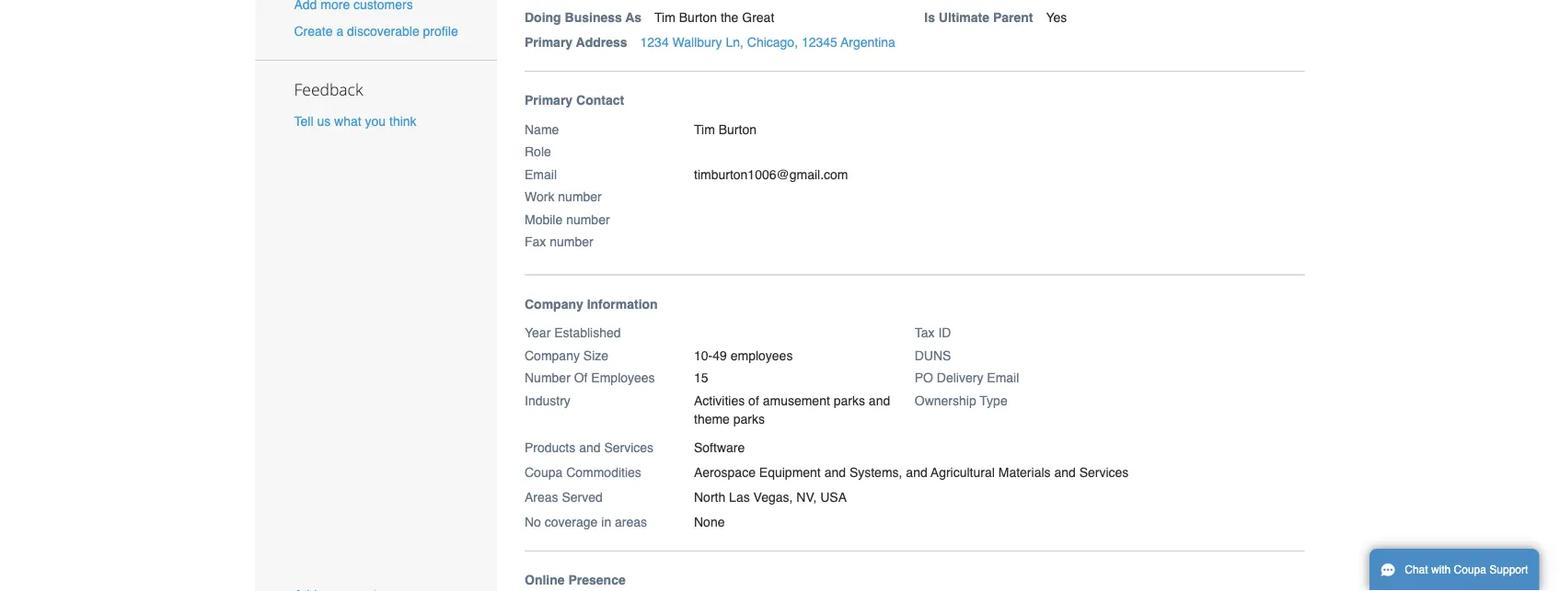 Task type: locate. For each thing, give the bounding box(es) containing it.
0 vertical spatial parks
[[834, 394, 865, 408]]

coverage
[[545, 516, 598, 530]]

po
[[915, 371, 934, 386]]

us
[[317, 114, 331, 129]]

15
[[694, 371, 708, 386]]

duns
[[915, 349, 951, 363]]

email up type
[[987, 371, 1019, 386]]

company up number in the left bottom of the page
[[525, 349, 580, 363]]

1 vertical spatial services
[[1080, 466, 1129, 481]]

company for company information
[[525, 297, 583, 312]]

the
[[721, 10, 739, 25]]

information
[[587, 297, 658, 312]]

tim for tim burton the great
[[655, 10, 676, 25]]

0 horizontal spatial burton
[[679, 10, 717, 25]]

tax
[[915, 326, 935, 341]]

number down "mobile"
[[550, 235, 594, 250]]

tell us what you think
[[294, 114, 417, 129]]

work
[[525, 190, 555, 205]]

delivery
[[937, 371, 984, 386]]

support
[[1490, 564, 1529, 577]]

0 horizontal spatial services
[[604, 441, 654, 456]]

chat
[[1405, 564, 1428, 577]]

and left ownership
[[869, 394, 890, 408]]

12345
[[802, 35, 838, 50]]

email
[[525, 167, 557, 182], [987, 371, 1019, 386]]

0 vertical spatial tim
[[655, 10, 676, 25]]

a
[[336, 24, 344, 38]]

0 vertical spatial services
[[604, 441, 654, 456]]

role
[[525, 145, 551, 159]]

type
[[980, 394, 1008, 408]]

agricultural
[[931, 466, 995, 481]]

1 vertical spatial coupa
[[1454, 564, 1487, 577]]

1 horizontal spatial email
[[987, 371, 1019, 386]]

doing
[[525, 10, 561, 25]]

north
[[694, 491, 726, 506]]

1 horizontal spatial services
[[1080, 466, 1129, 481]]

contact
[[576, 93, 624, 108]]

tell us what you think button
[[294, 112, 417, 131]]

0 vertical spatial primary
[[525, 35, 573, 50]]

aerospace
[[694, 466, 756, 481]]

0 horizontal spatial parks
[[734, 412, 765, 427]]

amusement
[[763, 394, 830, 408]]

you
[[365, 114, 386, 129]]

create
[[294, 24, 333, 38]]

name
[[525, 122, 559, 137]]

doing business as
[[525, 10, 642, 25]]

no coverage in areas
[[525, 516, 647, 530]]

2 company from the top
[[525, 349, 580, 363]]

1 horizontal spatial coupa
[[1454, 564, 1487, 577]]

services right materials
[[1080, 466, 1129, 481]]

burton
[[679, 10, 717, 25], [719, 122, 757, 137]]

materials
[[999, 466, 1051, 481]]

number right work
[[558, 190, 602, 205]]

1 vertical spatial email
[[987, 371, 1019, 386]]

vegas,
[[754, 491, 793, 506]]

tim up timburton1006@gmail.com
[[694, 122, 715, 137]]

primary up name
[[525, 93, 573, 108]]

company for company size
[[525, 349, 580, 363]]

company up 'year'
[[525, 297, 583, 312]]

coupa right with on the bottom right
[[1454, 564, 1487, 577]]

parks right amusement
[[834, 394, 865, 408]]

great
[[742, 10, 775, 25]]

company information
[[525, 297, 658, 312]]

company
[[525, 297, 583, 312], [525, 349, 580, 363]]

1 vertical spatial burton
[[719, 122, 757, 137]]

discoverable
[[347, 24, 420, 38]]

burton up timburton1006@gmail.com
[[719, 122, 757, 137]]

commodities
[[566, 466, 642, 481]]

parks down of
[[734, 412, 765, 427]]

10-49 employees
[[694, 349, 793, 363]]

las
[[729, 491, 750, 506]]

mobile
[[525, 212, 563, 227]]

number right "mobile"
[[566, 212, 610, 227]]

areas served
[[525, 491, 603, 506]]

number
[[558, 190, 602, 205], [566, 212, 610, 227], [550, 235, 594, 250]]

banner
[[518, 0, 1324, 72]]

1 vertical spatial number
[[566, 212, 610, 227]]

1 horizontal spatial burton
[[719, 122, 757, 137]]

coupa up areas
[[525, 466, 563, 481]]

usa
[[821, 491, 847, 506]]

online
[[525, 574, 565, 588]]

served
[[562, 491, 603, 506]]

0 vertical spatial email
[[525, 167, 557, 182]]

coupa inside button
[[1454, 564, 1487, 577]]

services up commodities
[[604, 441, 654, 456]]

of
[[749, 394, 759, 408]]

ownership
[[915, 394, 976, 408]]

0 vertical spatial company
[[525, 297, 583, 312]]

what
[[334, 114, 361, 129]]

1 vertical spatial primary
[[525, 93, 573, 108]]

and
[[869, 394, 890, 408], [579, 441, 601, 456], [825, 466, 846, 481], [906, 466, 928, 481], [1055, 466, 1076, 481]]

1 vertical spatial tim
[[694, 122, 715, 137]]

burton up wallbury at the top
[[679, 10, 717, 25]]

online presence
[[525, 574, 626, 588]]

established
[[554, 326, 621, 341]]

employees
[[591, 371, 655, 386]]

0 vertical spatial number
[[558, 190, 602, 205]]

parks
[[834, 394, 865, 408], [734, 412, 765, 427]]

0 horizontal spatial coupa
[[525, 466, 563, 481]]

number
[[525, 371, 571, 386]]

1 primary from the top
[[525, 35, 573, 50]]

0 horizontal spatial email
[[525, 167, 557, 182]]

employees
[[731, 349, 793, 363]]

primary down doing
[[525, 35, 573, 50]]

primary for primary address
[[525, 35, 573, 50]]

tax id duns po delivery email ownership type
[[915, 326, 1019, 408]]

address
[[576, 35, 627, 50]]

1 vertical spatial company
[[525, 349, 580, 363]]

ultimate
[[939, 10, 990, 25]]

1234 wallbury ln, chicago, 12345 argentina
[[640, 35, 896, 50]]

2 primary from the top
[[525, 93, 573, 108]]

0 horizontal spatial tim
[[655, 10, 676, 25]]

1 horizontal spatial tim
[[694, 122, 715, 137]]

1 company from the top
[[525, 297, 583, 312]]

0 vertical spatial burton
[[679, 10, 717, 25]]

and right systems, at the right bottom of the page
[[906, 466, 928, 481]]

industry
[[525, 394, 571, 408]]

tim up 1234
[[655, 10, 676, 25]]

services
[[604, 441, 654, 456], [1080, 466, 1129, 481]]

email up work
[[525, 167, 557, 182]]



Task type: describe. For each thing, give the bounding box(es) containing it.
argentina
[[841, 35, 896, 50]]

create a discoverable profile
[[294, 24, 458, 38]]

and up coupa commodities
[[579, 441, 601, 456]]

chat with coupa support button
[[1370, 550, 1540, 592]]

equipment
[[759, 466, 821, 481]]

tim burton
[[694, 122, 757, 137]]

think
[[389, 114, 417, 129]]

and inside activities of amusement parks and theme parks
[[869, 394, 890, 408]]

coupa commodities
[[525, 466, 642, 481]]

activities of amusement parks and theme parks
[[694, 394, 890, 427]]

email inside tax id duns po delivery email ownership type
[[987, 371, 1019, 386]]

tim burton the great
[[655, 10, 775, 25]]

2 vertical spatial number
[[550, 235, 594, 250]]

systems,
[[850, 466, 903, 481]]

number of employees
[[525, 371, 655, 386]]

yes
[[1046, 10, 1067, 25]]

1 vertical spatial parks
[[734, 412, 765, 427]]

is
[[925, 10, 935, 25]]

products and services
[[525, 441, 654, 456]]

ln,
[[726, 35, 744, 50]]

burton for tim burton the great
[[679, 10, 717, 25]]

tell
[[294, 114, 313, 129]]

in
[[601, 516, 611, 530]]

chat with coupa support
[[1405, 564, 1529, 577]]

0 vertical spatial coupa
[[525, 466, 563, 481]]

49
[[713, 349, 727, 363]]

year
[[525, 326, 551, 341]]

of
[[574, 371, 588, 386]]

year established
[[525, 326, 621, 341]]

wallbury
[[673, 35, 722, 50]]

size
[[584, 349, 609, 363]]

banner containing doing business as
[[518, 0, 1324, 72]]

1234 wallbury ln, chicago, 12345 argentina link
[[640, 35, 896, 50]]

burton for tim burton
[[719, 122, 757, 137]]

nv,
[[797, 491, 817, 506]]

areas
[[615, 516, 647, 530]]

and up the usa
[[825, 466, 846, 481]]

products
[[525, 441, 576, 456]]

id
[[939, 326, 951, 341]]

aerospace equipment and systems, and agricultural materials and services
[[694, 466, 1129, 481]]

tim for tim burton
[[694, 122, 715, 137]]

activities
[[694, 394, 745, 408]]

and right materials
[[1055, 466, 1076, 481]]

1 horizontal spatial parks
[[834, 394, 865, 408]]

chicago,
[[747, 35, 798, 50]]

areas
[[525, 491, 558, 506]]

primary address
[[525, 35, 627, 50]]

parent
[[993, 10, 1033, 25]]

fax
[[525, 235, 546, 250]]

feedback
[[294, 78, 363, 100]]

business
[[565, 10, 622, 25]]

none
[[694, 516, 725, 530]]

primary for primary contact
[[525, 93, 573, 108]]

timburton1006@gmail.com
[[694, 167, 848, 182]]

create a discoverable profile link
[[294, 24, 458, 38]]

profile
[[423, 24, 458, 38]]

presence
[[568, 574, 626, 588]]

10-
[[694, 349, 713, 363]]

company size
[[525, 349, 609, 363]]

as
[[625, 10, 642, 25]]

1234
[[640, 35, 669, 50]]

theme
[[694, 412, 730, 427]]

north las vegas, nv, usa
[[694, 491, 847, 506]]

is ultimate parent
[[925, 10, 1033, 25]]

work number mobile number fax number
[[525, 190, 610, 250]]

software
[[694, 441, 745, 456]]

primary contact
[[525, 93, 624, 108]]



Task type: vqa. For each thing, say whether or not it's contained in the screenshot.
Additional Information icon
no



